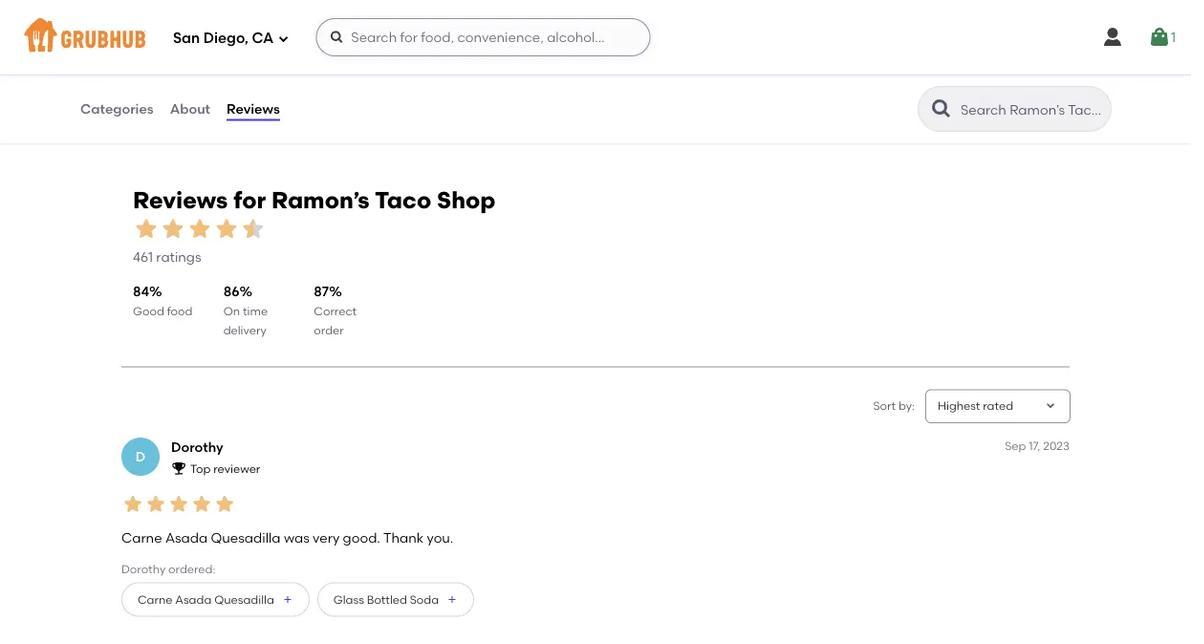 Task type: locate. For each thing, give the bounding box(es) containing it.
1 horizontal spatial dorothy
[[171, 439, 223, 455]]

asada down ordered:
[[175, 593, 212, 606]]

quesadilla left was
[[211, 530, 281, 546]]

rated
[[983, 399, 1014, 413]]

2 horizontal spatial min
[[827, 65, 848, 79]]

mi right the '4.11'
[[812, 82, 825, 96]]

subscription pass image up 15–25
[[449, 41, 468, 56]]

subscription pass image up 55–65
[[107, 41, 126, 56]]

svg image inside 1 "button"
[[1148, 26, 1171, 49]]

breakfast down ihop at the top left of the page
[[134, 41, 187, 55]]

0 horizontal spatial dorothy
[[121, 563, 166, 577]]

soda
[[410, 593, 439, 606]]

15–25
[[449, 65, 479, 79]]

80 ratings
[[336, 86, 401, 102]]

restaurant
[[505, 16, 589, 35]]

1 min from the left
[[143, 65, 164, 79]]

sep
[[1005, 439, 1026, 453]]

1 horizontal spatial plus icon image
[[447, 594, 458, 605]]

min inside 15–25 min 2.77 mi
[[482, 65, 503, 79]]

mi right the 2.98
[[133, 82, 147, 96]]

0 vertical spatial dorothy
[[171, 439, 223, 455]]

mi inside 20–30 min 4.11 mi
[[812, 82, 825, 96]]

84 good food
[[133, 283, 193, 318]]

d
[[136, 449, 146, 465]]

2 plus icon image from the left
[[447, 594, 458, 605]]

plus icon image
[[282, 594, 293, 605], [447, 594, 458, 605]]

1 horizontal spatial subscription pass image
[[449, 41, 468, 56]]

mi inside 15–25 min 2.77 mi
[[473, 82, 487, 96]]

carne for carne asada quesadilla was very good. thank you.
[[121, 530, 162, 546]]

caret down icon image
[[1043, 399, 1058, 414]]

glass
[[333, 593, 364, 606]]

plus icon image inside carne asada quesadilla button
[[282, 594, 293, 605]]

dorothy ordered:
[[121, 563, 216, 577]]

dorothy up the top
[[171, 439, 223, 455]]

ratings for 461 ratings
[[156, 249, 201, 265]]

about button
[[169, 75, 211, 143]]

1 vertical spatial quesadilla
[[214, 593, 274, 606]]

carne inside button
[[138, 593, 173, 606]]

0 horizontal spatial svg image
[[278, 33, 289, 44]]

svg image
[[1148, 26, 1171, 49], [329, 30, 344, 45], [278, 33, 289, 44]]

good.
[[343, 530, 380, 546]]

carne
[[121, 530, 162, 546], [138, 593, 173, 606]]

carne asada quesadilla button
[[121, 583, 310, 617]]

very
[[313, 530, 340, 546]]

0 vertical spatial quesadilla
[[211, 530, 281, 546]]

2 horizontal spatial mi
[[812, 82, 825, 96]]

quesadilla down ordered:
[[214, 593, 274, 606]]

ratings right 80
[[356, 86, 401, 102]]

search icon image
[[930, 98, 953, 120]]

plus icon image for soda
[[447, 594, 458, 605]]

mi right 2.77
[[473, 82, 487, 96]]

carne for carne asada quesadilla
[[138, 593, 173, 606]]

sort by:
[[873, 399, 915, 413]]

delivery
[[223, 324, 266, 338]]

carne up dorothy ordered:
[[121, 530, 162, 546]]

1 vertical spatial reviews
[[133, 186, 228, 214]]

svg image up 80
[[329, 30, 344, 45]]

bottled
[[367, 593, 407, 606]]

1 horizontal spatial mi
[[473, 82, 487, 96]]

0 vertical spatial asada
[[165, 530, 208, 546]]

min inside "55–65 min 2.98 mi"
[[143, 65, 164, 79]]

0 vertical spatial carne
[[121, 530, 162, 546]]

0 horizontal spatial breakfast
[[134, 41, 187, 55]]

main navigation navigation
[[0, 0, 1191, 75]]

highest
[[938, 399, 980, 413]]

reviews inside reviews button
[[227, 101, 280, 117]]

ratings right the 43
[[1039, 86, 1084, 102]]

ratings right 975
[[697, 86, 743, 102]]

4.11
[[790, 82, 808, 96]]

ca
[[252, 30, 274, 47]]

1 vertical spatial dorothy
[[121, 563, 166, 577]]

mi
[[133, 82, 147, 96], [473, 82, 487, 96], [812, 82, 825, 96]]

1 subscription pass image from the left
[[107, 41, 126, 56]]

subscription pass image
[[107, 41, 126, 56], [449, 41, 468, 56]]

shop
[[437, 186, 496, 214]]

ratings right 461
[[156, 249, 201, 265]]

reviews
[[227, 101, 280, 117], [133, 186, 228, 214]]

elijah's restaurant
[[449, 16, 589, 35]]

3 min from the left
[[827, 65, 848, 79]]

min for elijah's restaurant
[[482, 65, 503, 79]]

carne down dorothy ordered:
[[138, 593, 173, 606]]

plus icon image for quesadilla
[[282, 594, 293, 605]]

was
[[284, 530, 310, 546]]

diego,
[[203, 30, 248, 47]]

20–30
[[790, 65, 824, 79]]

reviews for reviews for ramon's taco shop
[[133, 186, 228, 214]]

2 horizontal spatial svg image
[[1148, 26, 1171, 49]]

san
[[173, 30, 200, 47]]

1 vertical spatial carne
[[138, 593, 173, 606]]

min inside 20–30 min 4.11 mi
[[827, 65, 848, 79]]

1 breakfast from the left
[[134, 41, 187, 55]]

dorothy left ordered:
[[121, 563, 166, 577]]

Sort by: field
[[938, 398, 1014, 415]]

svg image right ca
[[278, 33, 289, 44]]

breakfast down elijah's restaurant
[[476, 41, 529, 55]]

1 vertical spatial asada
[[175, 593, 212, 606]]

elijah's
[[449, 16, 501, 35]]

asada inside button
[[175, 593, 212, 606]]

reviews for ramon's taco shop
[[133, 186, 496, 214]]

asada up ordered:
[[165, 530, 208, 546]]

80
[[336, 86, 353, 102]]

sort
[[873, 399, 896, 413]]

1 horizontal spatial min
[[482, 65, 503, 79]]

min right 55–65
[[143, 65, 164, 79]]

subscription pass image for elijah's restaurant
[[449, 41, 468, 56]]

min
[[143, 65, 164, 79], [482, 65, 503, 79], [827, 65, 848, 79]]

plus icon image right soda
[[447, 594, 458, 605]]

svg image right svg icon
[[1148, 26, 1171, 49]]

asada
[[165, 530, 208, 546], [175, 593, 212, 606]]

1
[[1171, 29, 1176, 45]]

min right 20–30 on the right top of the page
[[827, 65, 848, 79]]

quesadilla
[[211, 530, 281, 546], [214, 593, 274, 606]]

reviews right about on the left of page
[[227, 101, 280, 117]]

top reviewer
[[190, 462, 260, 476]]

subscription pass image for ihop
[[107, 41, 126, 56]]

2 mi from the left
[[473, 82, 487, 96]]

plus icon image inside the glass bottled soda button
[[447, 594, 458, 605]]

reviewer
[[213, 462, 260, 476]]

glass bottled soda button
[[317, 583, 474, 617]]

mi inside "55–65 min 2.98 mi"
[[133, 82, 147, 96]]

thank
[[383, 530, 424, 546]]

plus icon image left glass
[[282, 594, 293, 605]]

min right 15–25
[[482, 65, 503, 79]]

reviews up the 461 ratings
[[133, 186, 228, 214]]

0 horizontal spatial min
[[143, 65, 164, 79]]

glass bottled soda
[[333, 593, 439, 606]]

1 mi from the left
[[133, 82, 147, 96]]

461 ratings
[[133, 249, 201, 265]]

2 breakfast from the left
[[476, 41, 529, 55]]

0 vertical spatial reviews
[[227, 101, 280, 117]]

2 subscription pass image from the left
[[449, 41, 468, 56]]

0 horizontal spatial plus icon image
[[282, 594, 293, 605]]

975 ratings
[[672, 86, 743, 102]]

dorothy
[[171, 439, 223, 455], [121, 563, 166, 577]]

ratings
[[356, 86, 401, 102], [697, 86, 743, 102], [1039, 86, 1084, 102], [156, 249, 201, 265]]

2 min from the left
[[482, 65, 503, 79]]

0 horizontal spatial mi
[[133, 82, 147, 96]]

1 button
[[1148, 20, 1176, 54]]

43 ratings
[[1020, 86, 1084, 102]]

Search Ramon's Taco Shop search field
[[959, 100, 1105, 119]]

0 horizontal spatial subscription pass image
[[107, 41, 126, 56]]

1 horizontal spatial breakfast
[[476, 41, 529, 55]]

breakfast
[[134, 41, 187, 55], [476, 41, 529, 55]]

1 plus icon image from the left
[[282, 594, 293, 605]]

star icon image
[[324, 64, 340, 80], [340, 64, 355, 80], [355, 64, 370, 80], [370, 64, 386, 80], [386, 64, 401, 80], [386, 64, 401, 80], [666, 64, 681, 80], [681, 64, 697, 80], [697, 64, 712, 80], [712, 64, 727, 80], [727, 64, 743, 80], [727, 64, 743, 80], [1008, 64, 1023, 80], [1023, 64, 1038, 80], [1038, 64, 1054, 80], [1054, 64, 1069, 80], [1069, 64, 1084, 80], [133, 216, 160, 242], [160, 216, 186, 242], [186, 216, 213, 242], [213, 216, 240, 242], [240, 216, 267, 242], [240, 216, 267, 242], [121, 493, 144, 516], [144, 493, 167, 516], [167, 493, 190, 516], [190, 493, 213, 516], [213, 493, 236, 516]]

quesadilla inside button
[[214, 593, 274, 606]]

by:
[[899, 399, 915, 413]]

3 mi from the left
[[812, 82, 825, 96]]



Task type: describe. For each thing, give the bounding box(es) containing it.
mi for elijah's restaurant
[[473, 82, 487, 96]]

trophy icon image
[[171, 461, 186, 476]]

15–25 min 2.77 mi
[[449, 65, 503, 96]]

ratings for 80 ratings
[[356, 86, 401, 102]]

55–65 min 2.98 mi
[[107, 65, 164, 96]]

good
[[133, 304, 164, 318]]

reviews button
[[226, 75, 281, 143]]

20–30 min 4.11 mi
[[790, 65, 848, 96]]

84
[[133, 283, 149, 299]]

17,
[[1029, 439, 1041, 453]]

top
[[190, 462, 211, 476]]

elijah's restaurant link
[[449, 15, 743, 36]]

2.98
[[107, 82, 129, 96]]

55–65
[[107, 65, 141, 79]]

2023
[[1043, 439, 1070, 453]]

taco
[[375, 186, 431, 214]]

quesadilla for carne asada quesadilla
[[214, 593, 274, 606]]

ordered:
[[168, 563, 216, 577]]

san diego, ca
[[173, 30, 274, 47]]

975
[[672, 86, 694, 102]]

ramon's
[[272, 186, 370, 214]]

2.77
[[449, 82, 469, 96]]

asada for carne asada quesadilla was very good. thank you.
[[165, 530, 208, 546]]

1 horizontal spatial svg image
[[329, 30, 344, 45]]

order
[[314, 324, 344, 338]]

quesadilla for carne asada quesadilla was very good. thank you.
[[211, 530, 281, 546]]

87 correct order
[[314, 283, 357, 338]]

ratings for 43 ratings
[[1039, 86, 1084, 102]]

for
[[233, 186, 266, 214]]

categories button
[[79, 75, 155, 143]]

about
[[170, 101, 210, 117]]

Search for food, convenience, alcohol... search field
[[316, 18, 650, 56]]

breakfast for ihop
[[134, 41, 187, 55]]

breakfast for elijah's restaurant
[[476, 41, 529, 55]]

carne asada quesadilla was very good. thank you.
[[121, 530, 454, 546]]

43
[[1020, 86, 1036, 102]]

sep 17, 2023
[[1005, 439, 1070, 453]]

highest rated
[[938, 399, 1014, 413]]

86 on time delivery
[[223, 283, 268, 338]]

min for ihop
[[143, 65, 164, 79]]

correct
[[314, 304, 357, 318]]

reviews for reviews
[[227, 101, 280, 117]]

dorothy for dorothy ordered:
[[121, 563, 166, 577]]

time
[[243, 304, 268, 318]]

461
[[133, 249, 153, 265]]

dorothy for dorothy
[[171, 439, 223, 455]]

categories
[[80, 101, 154, 117]]

ihop
[[107, 16, 146, 35]]

asada for carne asada quesadilla
[[175, 593, 212, 606]]

svg image
[[1101, 26, 1124, 49]]

87
[[314, 283, 329, 299]]

ratings for 975 ratings
[[697, 86, 743, 102]]

on
[[223, 304, 240, 318]]

food
[[167, 304, 193, 318]]

carne asada quesadilla
[[138, 593, 274, 606]]

86
[[223, 283, 239, 299]]

you.
[[427, 530, 454, 546]]

ihop link
[[107, 15, 401, 36]]

mi for ihop
[[133, 82, 147, 96]]



Task type: vqa. For each thing, say whether or not it's contained in the screenshot.
the rightmost 'Chicken'
no



